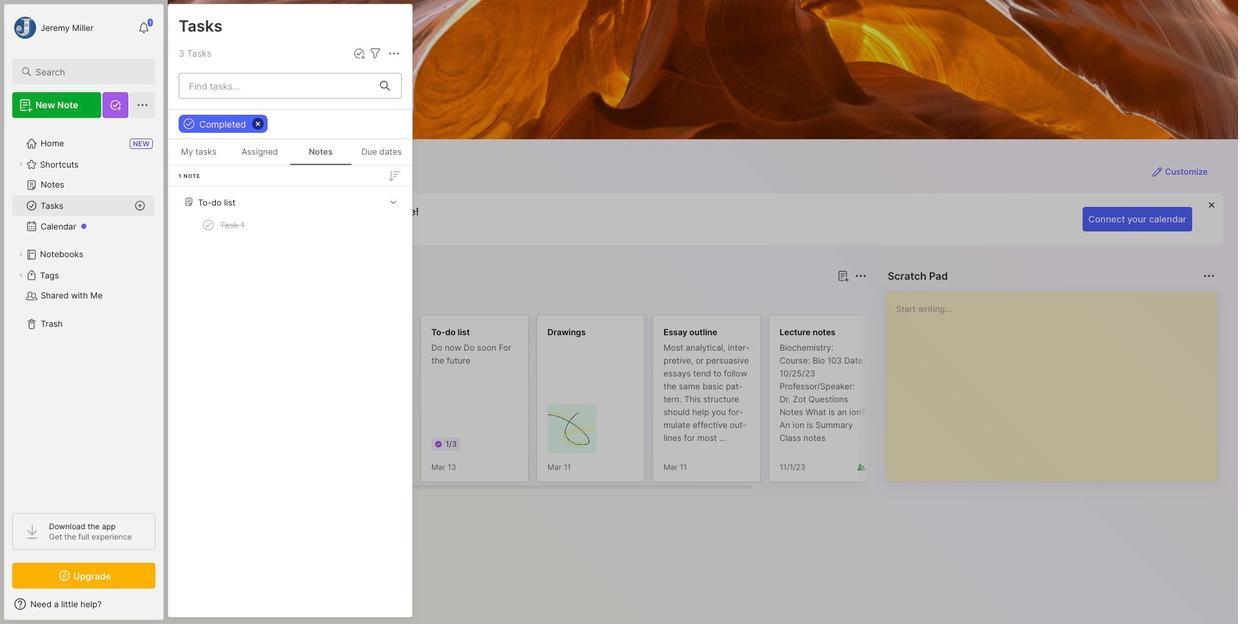 Task type: describe. For each thing, give the bounding box(es) containing it.
none search field inside main element
[[35, 64, 144, 79]]

filter tasks image
[[368, 46, 383, 61]]

expand tags image
[[17, 272, 25, 279]]

0 vertical spatial row group
[[168, 166, 412, 248]]

WHAT'S NEW field
[[5, 594, 163, 615]]

Filter tasks field
[[368, 46, 383, 61]]

Sort options field
[[386, 168, 402, 184]]

main element
[[0, 0, 168, 624]]

expand notebooks image
[[17, 251, 25, 259]]

Account field
[[12, 15, 94, 41]]

more actions and view options image
[[386, 46, 402, 61]]

new task image
[[353, 47, 366, 60]]

tree inside main element
[[5, 126, 163, 502]]

Start writing… text field
[[896, 292, 1217, 471]]



Task type: vqa. For each thing, say whether or not it's contained in the screenshot.
Search "text field"
yes



Task type: locate. For each thing, give the bounding box(es) containing it.
tab
[[191, 292, 229, 307]]

1 vertical spatial row group
[[188, 315, 1001, 490]]

tree
[[5, 126, 163, 502]]

task 1 0 cell
[[220, 219, 245, 232]]

Search text field
[[35, 66, 144, 78]]

More actions and view options field
[[383, 46, 402, 61]]

None search field
[[35, 64, 144, 79]]

click to collapse image
[[163, 600, 173, 616]]

thumbnail image
[[548, 404, 597, 453]]

collapse qa-tasks_sections_bynote_0 image
[[387, 196, 400, 208]]

row group
[[168, 166, 412, 248], [188, 315, 1001, 490]]

row
[[174, 213, 407, 237]]

Find tasks… text field
[[181, 75, 372, 96]]



